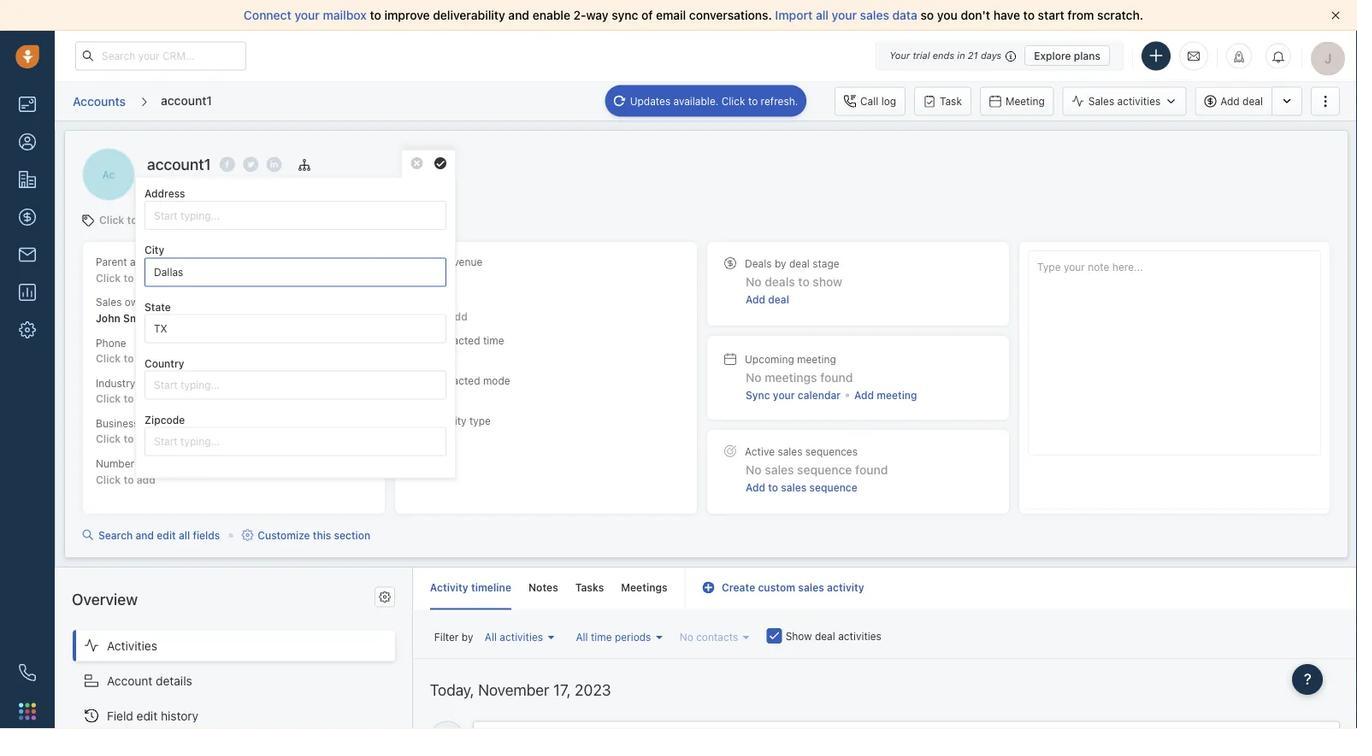Task type: vqa. For each thing, say whether or not it's contained in the screenshot.
Field
yes



Task type: locate. For each thing, give the bounding box(es) containing it.
to down number
[[124, 474, 134, 486]]

sales down plans
[[1089, 95, 1115, 107]]

2 last from the top
[[408, 375, 429, 387]]

0 vertical spatial time
[[483, 335, 504, 347]]

0 horizontal spatial sales
[[96, 297, 122, 308]]

add up zipcode
[[137, 393, 156, 405]]

type for business type click to add
[[142, 417, 163, 429]]

task
[[940, 95, 962, 107]]

0 vertical spatial by
[[775, 258, 787, 270]]

sales for sales owner john smith
[[96, 297, 122, 308]]

all inside 'search and edit all fields' link
[[179, 529, 190, 541]]

type inside industry type click to add
[[138, 377, 160, 389]]

to left start at the top right of page
[[1024, 8, 1035, 22]]

ac
[[102, 168, 115, 180]]

1 horizontal spatial found
[[855, 463, 888, 477]]

parent account click to add
[[96, 256, 169, 284]]

0 horizontal spatial by
[[462, 631, 473, 643]]

all left fields
[[179, 529, 190, 541]]

City text field
[[145, 258, 447, 287]]

add down employees
[[137, 474, 156, 486]]

meeting for add meeting
[[877, 389, 917, 401]]

1 vertical spatial time
[[591, 631, 612, 643]]

1 vertical spatial meeting
[[877, 389, 917, 401]]

3 last from the top
[[408, 415, 429, 427]]

contacted for mode
[[431, 375, 480, 387]]

no for no meetings found
[[746, 370, 762, 384]]

all right import in the right top of the page
[[816, 8, 829, 22]]

overview
[[72, 590, 138, 609]]

deal inside the no deals to show add deal
[[768, 293, 789, 305]]

you
[[937, 8, 958, 22]]

country
[[145, 357, 184, 369]]

1 horizontal spatial all
[[816, 8, 829, 22]]

2 horizontal spatial activities
[[1118, 95, 1161, 107]]

active
[[745, 446, 775, 458]]

1 horizontal spatial your
[[773, 389, 795, 401]]

close image
[[1332, 11, 1340, 20]]

click inside industry type click to add
[[96, 393, 121, 405]]

1 horizontal spatial activity
[[827, 582, 865, 594]]

periods
[[615, 631, 651, 643]]

activity
[[431, 415, 467, 427], [827, 582, 865, 594]]

last down last contacted mode --
[[408, 415, 429, 427]]

$
[[408, 269, 417, 285]]

1 contacted from the top
[[431, 335, 480, 347]]

phone element
[[10, 656, 44, 690]]

1 vertical spatial sales
[[96, 297, 122, 308]]

1 horizontal spatial of
[[641, 8, 653, 22]]

add down what's new icon
[[1221, 95, 1240, 107]]

add down active
[[746, 482, 766, 494]]

no inside the no deals to show add deal
[[746, 275, 762, 289]]

section
[[334, 529, 370, 541]]

0 vertical spatial last
[[408, 335, 429, 347]]

email
[[656, 8, 686, 22]]

and right search
[[136, 529, 154, 541]]

twitter circled image
[[243, 155, 258, 174]]

0 horizontal spatial of
[[137, 458, 147, 470]]

last for last contacted mode --
[[408, 375, 429, 387]]

what's new image
[[1233, 51, 1245, 63]]

to inside the no deals to show add deal
[[798, 275, 810, 289]]

time up mode
[[483, 335, 504, 347]]

sales
[[1089, 95, 1115, 107], [96, 297, 122, 308]]

1 vertical spatial contacted
[[431, 375, 480, 387]]

no contacts
[[680, 631, 738, 643]]

ac button
[[82, 148, 135, 201]]

task button
[[914, 87, 972, 116]]

all right filter by
[[485, 631, 497, 643]]

account1 down search your crm... text box
[[161, 93, 212, 107]]

0 vertical spatial activity
[[431, 415, 467, 427]]

your right import in the right top of the page
[[832, 8, 857, 22]]

trial
[[913, 50, 930, 61]]

your trial ends in 21 days
[[890, 50, 1002, 61]]

of
[[641, 8, 653, 22], [137, 458, 147, 470]]

to down business
[[124, 433, 134, 445]]

to down parent
[[124, 272, 134, 284]]

to inside "number of employees click to add"
[[124, 474, 134, 486]]

search and edit all fields link
[[82, 528, 220, 543]]

edit left fields
[[157, 529, 176, 541]]

0 vertical spatial sales
[[1089, 95, 1115, 107]]

connect
[[244, 8, 292, 22]]

click inside parent account click to add
[[96, 272, 121, 284]]

no for no sales sequence found add to sales sequence
[[746, 463, 762, 477]]

all time periods button
[[572, 626, 667, 648]]

meeting up no meetings found
[[797, 353, 836, 365]]

add inside "number of employees click to add"
[[137, 474, 156, 486]]

upcoming meeting
[[745, 353, 836, 365]]

search
[[98, 529, 133, 541]]

1 vertical spatial last
[[408, 375, 429, 387]]

activities
[[1118, 95, 1161, 107], [838, 630, 882, 642], [500, 631, 543, 643]]

no inside the 'no sales sequence found add to sales sequence'
[[746, 463, 762, 477]]

to inside parent account click to add
[[124, 272, 134, 284]]

have
[[994, 8, 1020, 22]]

1 horizontal spatial and
[[508, 8, 530, 22]]

all inside button
[[576, 631, 588, 643]]

0 horizontal spatial your
[[295, 8, 320, 22]]

0 vertical spatial contacted
[[431, 335, 480, 347]]

deal down deals
[[768, 293, 789, 305]]

1 horizontal spatial meeting
[[877, 389, 917, 401]]

1 horizontal spatial all
[[576, 631, 588, 643]]

0 horizontal spatial time
[[483, 335, 504, 347]]

1 horizontal spatial activities
[[838, 630, 882, 642]]

1 horizontal spatial by
[[775, 258, 787, 270]]

state
[[145, 301, 171, 313]]

to down deals by deal stage
[[798, 275, 810, 289]]

sales inside sales owner john smith
[[96, 297, 122, 308]]

add inside the 'no sales sequence found add to sales sequence'
[[746, 482, 766, 494]]

today,
[[430, 681, 474, 700]]

deal down what's new icon
[[1243, 95, 1263, 107]]

of right sync
[[641, 8, 653, 22]]

no deals to show add deal
[[746, 275, 843, 305]]

type down last contacted mode --
[[470, 415, 491, 427]]

mng settings image
[[379, 591, 391, 603]]

details
[[156, 674, 192, 688]]

notes
[[529, 582, 558, 594]]

found up calendar
[[820, 370, 853, 384]]

0 vertical spatial meeting
[[797, 353, 836, 365]]

click to add
[[408, 310, 468, 322]]

click inside phone click to add
[[96, 353, 121, 365]]

click to add tags
[[99, 214, 184, 226]]

deal
[[1243, 95, 1263, 107], [789, 258, 810, 270], [768, 293, 789, 305], [815, 630, 836, 642]]

scratch.
[[1098, 8, 1144, 22]]

1 vertical spatial all
[[179, 529, 190, 541]]

type for industry type click to add
[[138, 377, 160, 389]]

contacted down last contacted time
[[431, 375, 480, 387]]

to up last contacted time
[[436, 310, 446, 322]]

0 horizontal spatial all
[[485, 631, 497, 643]]

type down the country
[[138, 377, 160, 389]]

add up industry type click to add
[[137, 353, 156, 365]]

click right available.
[[722, 95, 745, 107]]

1 vertical spatial of
[[137, 458, 147, 470]]

21
[[968, 50, 978, 61]]

0 vertical spatial sequence
[[797, 463, 852, 477]]

to down active
[[768, 482, 778, 494]]

type inside business type click to add
[[142, 417, 163, 429]]

sequences
[[806, 446, 858, 458]]

phone click to add
[[96, 337, 156, 365]]

add inside add meeting link
[[855, 389, 874, 401]]

account1
[[161, 93, 212, 107], [147, 155, 211, 174]]

add down zipcode
[[137, 433, 156, 445]]

0 vertical spatial all
[[816, 8, 829, 22]]

log
[[882, 95, 897, 107]]

click down 'phone'
[[96, 353, 121, 365]]

activity down last contacted mode --
[[431, 415, 467, 427]]

sales down active
[[765, 463, 794, 477]]

last down click to add
[[408, 335, 429, 347]]

show deal activities
[[786, 630, 882, 642]]

no
[[746, 275, 762, 289], [746, 370, 762, 384], [746, 463, 762, 477], [680, 631, 694, 643]]

2 vertical spatial last
[[408, 415, 429, 427]]

add to sales sequence link
[[746, 480, 858, 497]]

updates
[[630, 95, 671, 107]]

time inside all time periods button
[[591, 631, 612, 643]]

0 horizontal spatial and
[[136, 529, 154, 541]]

sales down active sales sequences
[[781, 482, 807, 494]]

today, november 17, 2023
[[430, 681, 611, 700]]

parent
[[96, 256, 127, 268]]

click down parent
[[96, 272, 121, 284]]

by up deals
[[775, 258, 787, 270]]

sales left data
[[860, 8, 889, 22]]

by
[[775, 258, 787, 270], [462, 631, 473, 643]]

contacted down click to add
[[431, 335, 480, 347]]

create custom sales activity link
[[703, 582, 865, 594]]

to inside phone click to add
[[124, 353, 134, 365]]

sales up john
[[96, 297, 122, 308]]

time left 'periods'
[[591, 631, 612, 643]]

no down active
[[746, 463, 762, 477]]

sequence
[[797, 463, 852, 477], [810, 482, 858, 494]]

active sales sequences
[[745, 446, 858, 458]]

tags
[[162, 214, 184, 226]]

no inside button
[[680, 631, 694, 643]]

account
[[107, 674, 153, 688]]

0 horizontal spatial found
[[820, 370, 853, 384]]

0 horizontal spatial all
[[179, 529, 190, 541]]

add inside the no deals to show add deal
[[746, 293, 766, 305]]

1 all from the left
[[485, 631, 497, 643]]

click down number
[[96, 474, 121, 486]]

plans
[[1074, 50, 1101, 62]]

1 vertical spatial sequence
[[810, 482, 858, 494]]

phone image
[[19, 665, 36, 682]]

last inside last activity type --
[[408, 415, 429, 427]]

your down the 'meetings'
[[773, 389, 795, 401]]

account1 up address
[[147, 155, 211, 174]]

your
[[295, 8, 320, 22], [832, 8, 857, 22], [773, 389, 795, 401]]

add right calendar
[[855, 389, 874, 401]]

activities for sales activities
[[1118, 95, 1161, 107]]

0 vertical spatial found
[[820, 370, 853, 384]]

no up the 'sync'
[[746, 370, 762, 384]]

1 vertical spatial found
[[855, 463, 888, 477]]

add down deals
[[746, 293, 766, 305]]

your for calendar
[[773, 389, 795, 401]]

all
[[485, 631, 497, 643], [576, 631, 588, 643]]

add up last contacted time
[[449, 310, 468, 322]]

0 horizontal spatial activities
[[500, 631, 543, 643]]

add inside parent account click to add
[[137, 272, 156, 284]]

1 horizontal spatial time
[[591, 631, 612, 643]]

customize this section
[[258, 529, 370, 541]]

sync
[[612, 8, 638, 22]]

no left contacts
[[680, 631, 694, 643]]

no down deals
[[746, 275, 762, 289]]

meetings
[[765, 370, 817, 384]]

type
[[138, 377, 160, 389], [470, 415, 491, 427], [142, 417, 163, 429]]

time
[[483, 335, 504, 347], [591, 631, 612, 643]]

0 vertical spatial and
[[508, 8, 530, 22]]

send email image
[[1188, 49, 1200, 63]]

1 vertical spatial activity
[[827, 582, 865, 594]]

number of employees click to add
[[96, 458, 202, 486]]

history
[[161, 709, 199, 723]]

0 horizontal spatial activity
[[431, 415, 467, 427]]

meeting for upcoming meeting
[[797, 353, 836, 365]]

by for filter
[[462, 631, 473, 643]]

contacted inside last contacted mode --
[[431, 375, 480, 387]]

meeting
[[797, 353, 836, 365], [877, 389, 917, 401]]

2 contacted from the top
[[431, 375, 480, 387]]

0
[[420, 269, 429, 285]]

1 last from the top
[[408, 335, 429, 347]]

all down tasks
[[576, 631, 588, 643]]

annual
[[408, 256, 441, 268]]

click down business
[[96, 433, 121, 445]]

add inside business type click to add
[[137, 433, 156, 445]]

deals
[[765, 275, 795, 289]]

last
[[408, 335, 429, 347], [408, 375, 429, 387], [408, 415, 429, 427]]

found down "sequences"
[[855, 463, 888, 477]]

your left mailbox
[[295, 8, 320, 22]]

explore plans
[[1034, 50, 1101, 62]]

calendar
[[798, 389, 841, 401]]

add down account in the left top of the page
[[137, 272, 156, 284]]

to down 'phone'
[[124, 353, 134, 365]]

to down industry at the left bottom of page
[[124, 393, 134, 405]]

last inside last contacted mode --
[[408, 375, 429, 387]]

and left enable
[[508, 8, 530, 22]]

by for deals
[[775, 258, 787, 270]]

activity up show deal activities
[[827, 582, 865, 594]]

of right number
[[137, 458, 147, 470]]

by right 'filter'
[[462, 631, 473, 643]]

1 horizontal spatial sales
[[1089, 95, 1115, 107]]

meeting right calendar
[[877, 389, 917, 401]]

updates available. click to refresh.
[[630, 95, 798, 107]]

smith
[[123, 312, 153, 324]]

edit right field
[[137, 709, 158, 723]]

type right business
[[142, 417, 163, 429]]

click inside business type click to add
[[96, 433, 121, 445]]

last contacted time
[[408, 335, 504, 347]]

click down industry at the left bottom of page
[[96, 393, 121, 405]]

last down last contacted time
[[408, 375, 429, 387]]

2 all from the left
[[576, 631, 588, 643]]

0 vertical spatial of
[[641, 8, 653, 22]]

1 vertical spatial by
[[462, 631, 473, 643]]

0 horizontal spatial meeting
[[797, 353, 836, 365]]

last contacted mode --
[[408, 375, 510, 403]]

activities inside "all activities" link
[[500, 631, 543, 643]]



Task type: describe. For each thing, give the bounding box(es) containing it.
deals by deal stage
[[745, 258, 840, 270]]

import all your sales data link
[[775, 8, 921, 22]]

sales for sales activities
[[1089, 95, 1115, 107]]

all activities
[[485, 631, 543, 643]]

filter
[[434, 631, 459, 643]]

number
[[96, 458, 134, 470]]

add inside industry type click to add
[[137, 393, 156, 405]]

deal inside button
[[1243, 95, 1263, 107]]

2023
[[575, 681, 611, 700]]

connect your mailbox link
[[244, 8, 370, 22]]

create
[[722, 582, 755, 594]]

deliverability
[[433, 8, 505, 22]]

1 vertical spatial account1
[[147, 155, 211, 174]]

to right mailbox
[[370, 8, 381, 22]]

found inside the 'no sales sequence found add to sales sequence'
[[855, 463, 888, 477]]

2 horizontal spatial your
[[832, 8, 857, 22]]

Search your CRM... text field
[[75, 41, 246, 71]]

click inside "number of employees click to add"
[[96, 474, 121, 486]]

meetings
[[621, 582, 668, 594]]

customize this section link
[[241, 528, 370, 543]]

no meetings found
[[746, 370, 853, 384]]

call log
[[861, 95, 897, 107]]

to inside the 'no sales sequence found add to sales sequence'
[[768, 482, 778, 494]]

to inside industry type click to add
[[124, 393, 134, 405]]

to left "tags"
[[127, 214, 137, 226]]

freshworks switcher image
[[19, 703, 36, 720]]

sales activities
[[1089, 95, 1161, 107]]

add inside add deal button
[[1221, 95, 1240, 107]]

improve
[[385, 8, 430, 22]]

don't
[[961, 8, 991, 22]]

accounts
[[73, 94, 126, 108]]

start
[[1038, 8, 1065, 22]]

deal right show
[[815, 630, 836, 642]]

Zipcode text field
[[145, 427, 447, 457]]

no sales sequence found add to sales sequence
[[746, 463, 888, 494]]

facebook circled image
[[220, 155, 235, 174]]

search and edit all fields
[[98, 529, 220, 541]]

account
[[130, 256, 169, 268]]

meeting
[[1006, 95, 1045, 107]]

linkedin circled image
[[267, 155, 282, 174]]

show
[[813, 275, 843, 289]]

click up parent
[[99, 214, 124, 226]]

in
[[957, 50, 965, 61]]

click down the 0
[[408, 310, 433, 322]]

address
[[145, 188, 185, 200]]

custom
[[758, 582, 796, 594]]

this
[[313, 529, 331, 541]]

to left "refresh."
[[748, 95, 758, 107]]

so
[[921, 8, 934, 22]]

activity
[[430, 582, 469, 594]]

annual revenue $ 0
[[408, 256, 483, 285]]

import
[[775, 8, 813, 22]]

customize
[[258, 529, 310, 541]]

call
[[861, 95, 879, 107]]

all time periods
[[576, 631, 651, 643]]

add deal link
[[746, 292, 789, 309]]

updates available. click to refresh. link
[[605, 85, 807, 117]]

type inside last activity type --
[[470, 415, 491, 427]]

sales right active
[[778, 446, 803, 458]]

1 vertical spatial and
[[136, 529, 154, 541]]

of inside "number of employees click to add"
[[137, 458, 147, 470]]

last for last activity type --
[[408, 415, 429, 427]]

all for all time periods
[[576, 631, 588, 643]]

show
[[786, 630, 812, 642]]

mailbox
[[323, 8, 367, 22]]

city
[[145, 244, 164, 256]]

last for last contacted time
[[408, 335, 429, 347]]

1 vertical spatial edit
[[137, 709, 158, 723]]

last activity type --
[[408, 415, 491, 443]]

sync
[[746, 389, 770, 401]]

activity inside last activity type --
[[431, 415, 467, 427]]

business
[[96, 417, 139, 429]]

november
[[478, 681, 549, 700]]

contacts
[[696, 631, 738, 643]]

activities for all activities
[[500, 631, 543, 643]]

way
[[586, 8, 609, 22]]

tasks
[[575, 582, 604, 594]]

your
[[890, 50, 910, 61]]

0 vertical spatial account1
[[161, 93, 212, 107]]

add meeting link
[[855, 388, 917, 403]]

no contacts button
[[676, 626, 754, 648]]

no for no deals to show add deal
[[746, 275, 762, 289]]

2-
[[574, 8, 586, 22]]

add meeting
[[855, 389, 917, 401]]

add left "tags"
[[140, 214, 159, 226]]

sales right custom
[[798, 582, 825, 594]]

employees
[[150, 458, 202, 470]]

add inside phone click to add
[[137, 353, 156, 365]]

to inside business type click to add
[[124, 433, 134, 445]]

industry type click to add
[[96, 377, 160, 405]]

Country text field
[[145, 371, 447, 400]]

sync your calendar link
[[746, 388, 841, 403]]

add deal
[[1221, 95, 1263, 107]]

call log button
[[835, 87, 906, 116]]

from
[[1068, 8, 1094, 22]]

17,
[[553, 681, 571, 700]]

account details
[[107, 674, 192, 688]]

Address text field
[[145, 201, 447, 230]]

no for no contacts
[[680, 631, 694, 643]]

contacted for time
[[431, 335, 480, 347]]

ends
[[933, 50, 955, 61]]

upcoming
[[745, 353, 794, 365]]

john
[[96, 312, 121, 324]]

conversations.
[[689, 8, 772, 22]]

your for mailbox
[[295, 8, 320, 22]]

deal left 'stage' on the right of the page
[[789, 258, 810, 270]]

all for all activities
[[485, 631, 497, 643]]

explore
[[1034, 50, 1071, 62]]

connect your mailbox to improve deliverability and enable 2-way sync of email conversations. import all your sales data so you don't have to start from scratch.
[[244, 8, 1144, 22]]

activity timeline
[[430, 582, 512, 594]]

field edit history
[[107, 709, 199, 723]]

0 vertical spatial edit
[[157, 529, 176, 541]]

State text field
[[145, 314, 447, 343]]

mode
[[483, 375, 510, 387]]

timeline
[[471, 582, 512, 594]]



